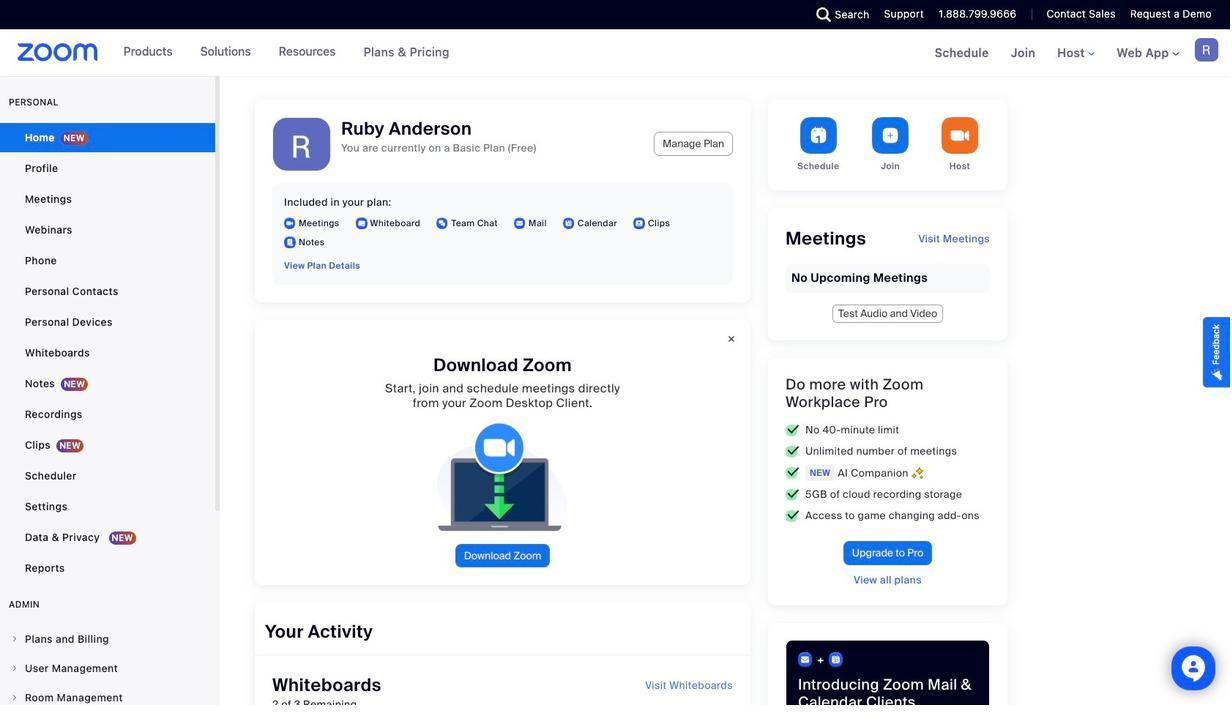 Task type: vqa. For each thing, say whether or not it's contained in the screenshot.
1st "menu item" from the top of the Admin Menu menu right image
yes



Task type: locate. For each thing, give the bounding box(es) containing it.
2 right image from the top
[[10, 694, 19, 703]]

right image down right image
[[10, 694, 19, 703]]

1 menu item from the top
[[0, 626, 215, 653]]

right image up right image
[[10, 635, 19, 644]]

meetings navigation
[[924, 29, 1231, 78]]

0 vertical spatial right image
[[10, 635, 19, 644]]

right image for 3rd "menu item" from the bottom of the admin menu menu
[[10, 635, 19, 644]]

profile.zoom_meetings image
[[284, 218, 296, 229]]

0 vertical spatial check box image
[[786, 446, 800, 457]]

check box image
[[786, 446, 800, 457], [786, 467, 800, 479], [786, 489, 800, 501]]

3 menu item from the top
[[0, 684, 215, 705]]

1 right image from the top
[[10, 635, 19, 644]]

right image
[[10, 635, 19, 644], [10, 694, 19, 703]]

profile picture image
[[1196, 38, 1219, 62]]

right image for first "menu item" from the bottom
[[10, 694, 19, 703]]

avatar image
[[273, 118, 330, 175]]

1 vertical spatial menu item
[[0, 655, 215, 683]]

1 vertical spatial right image
[[10, 694, 19, 703]]

2 menu item from the top
[[0, 655, 215, 683]]

1 vertical spatial check box image
[[786, 510, 800, 522]]

2 vertical spatial check box image
[[786, 489, 800, 501]]

1 check box image from the top
[[786, 446, 800, 457]]

zoom logo image
[[18, 43, 98, 62]]

profile.zoom_notes image
[[284, 237, 296, 248]]

2 check box image from the top
[[786, 467, 800, 479]]

banner
[[0, 29, 1231, 78]]

right image
[[10, 664, 19, 673]]

profile.zoom_calendar image
[[563, 218, 575, 229]]

profile.zoom_whiteboard image
[[356, 218, 367, 229]]

2 vertical spatial menu item
[[0, 684, 215, 705]]

menu item
[[0, 626, 215, 653], [0, 655, 215, 683], [0, 684, 215, 705]]

advanced feature image
[[912, 467, 924, 479]]

check box image
[[786, 425, 800, 436], [786, 510, 800, 522]]

host image
[[942, 117, 979, 154]]

0 vertical spatial check box image
[[786, 425, 800, 436]]

profile.zoom_clips image
[[634, 218, 645, 229]]

product information navigation
[[113, 29, 461, 76]]

0 vertical spatial menu item
[[0, 626, 215, 653]]

1 vertical spatial check box image
[[786, 467, 800, 479]]



Task type: describe. For each thing, give the bounding box(es) containing it.
schedule image
[[800, 117, 837, 154]]

2 check box image from the top
[[786, 510, 800, 522]]

personal menu menu
[[0, 123, 215, 585]]

join image
[[873, 117, 909, 154]]

profile.zoom_mail image
[[514, 218, 526, 229]]

mail image
[[798, 653, 813, 667]]

3 check box image from the top
[[786, 489, 800, 501]]

calendar image
[[829, 653, 844, 667]]

admin menu menu
[[0, 626, 215, 705]]

download zoom image
[[426, 423, 580, 533]]

1 check box image from the top
[[786, 425, 800, 436]]

profile.zoom_team_chat image
[[437, 218, 448, 229]]



